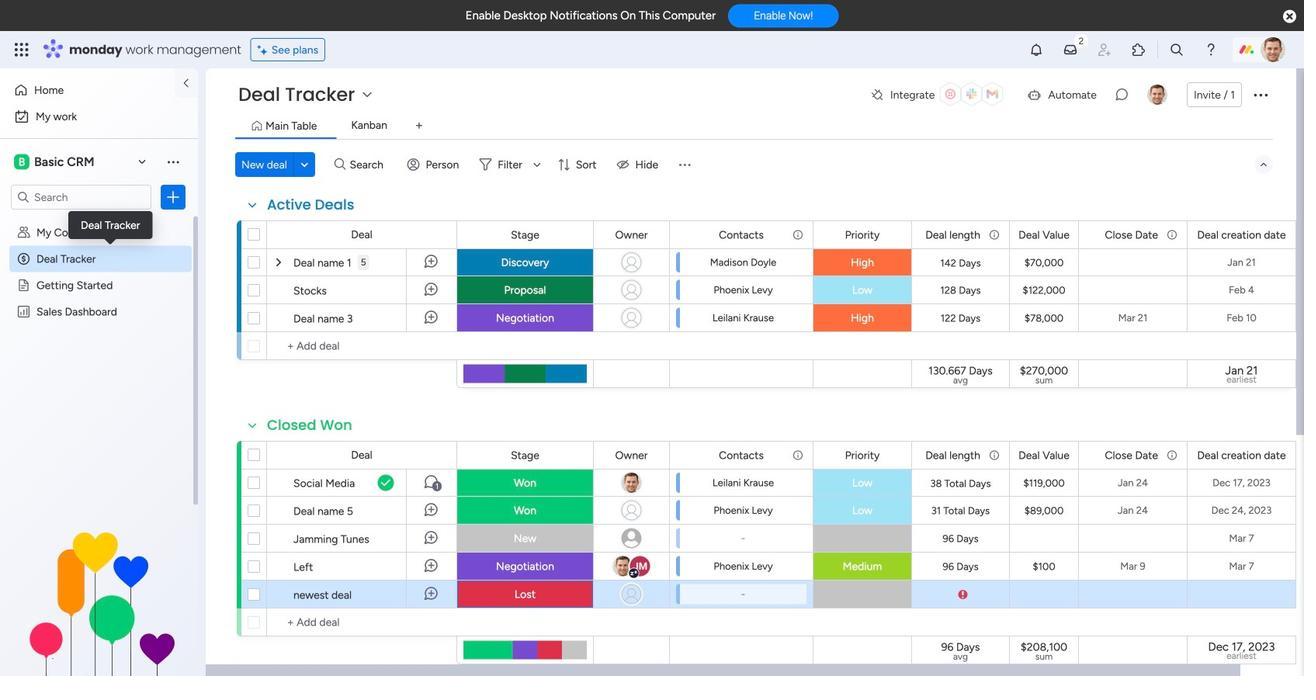 Task type: vqa. For each thing, say whether or not it's contained in the screenshot.
tab
yes



Task type: locate. For each thing, give the bounding box(es) containing it.
column information image
[[792, 229, 804, 241], [1166, 229, 1178, 241], [792, 449, 804, 462]]

1 vertical spatial options image
[[165, 189, 181, 205]]

0 horizontal spatial menu image
[[165, 154, 181, 170]]

monday marketplace image
[[1131, 42, 1147, 57]]

menu image
[[165, 154, 181, 170], [677, 157, 693, 172]]

1 horizontal spatial options image
[[1251, 85, 1270, 104]]

public dashboard image
[[16, 304, 31, 319]]

+ Add deal text field
[[275, 337, 450, 356]]

options image
[[1251, 85, 1270, 104], [165, 189, 181, 205]]

start a board discussion image
[[1114, 87, 1130, 102]]

tab list
[[235, 113, 1273, 140]]

arrow down image
[[528, 155, 546, 174]]

lottie animation element
[[0, 519, 198, 676]]

Search field
[[346, 154, 392, 175]]

0 vertical spatial options image
[[1251, 85, 1270, 104]]

public board image
[[16, 278, 31, 293]]

2 image
[[1074, 32, 1088, 49]]

dapulse close image
[[1283, 9, 1296, 25]]

Search in workspace field
[[33, 188, 130, 206]]

tab
[[407, 113, 432, 138]]

None field
[[263, 195, 358, 215], [507, 226, 543, 243], [611, 226, 652, 243], [715, 226, 768, 243], [841, 226, 884, 243], [922, 226, 984, 243], [1015, 226, 1074, 243], [1101, 226, 1162, 243], [1194, 226, 1290, 243], [263, 415, 356, 436], [507, 447, 543, 464], [611, 447, 652, 464], [715, 447, 768, 464], [841, 447, 884, 464], [922, 447, 984, 464], [1015, 447, 1074, 464], [1101, 447, 1162, 464], [1194, 447, 1290, 464], [263, 195, 358, 215], [507, 226, 543, 243], [611, 226, 652, 243], [715, 226, 768, 243], [841, 226, 884, 243], [922, 226, 984, 243], [1015, 226, 1074, 243], [1101, 226, 1162, 243], [1194, 226, 1290, 243], [263, 415, 356, 436], [507, 447, 543, 464], [611, 447, 652, 464], [715, 447, 768, 464], [841, 447, 884, 464], [922, 447, 984, 464], [1015, 447, 1074, 464], [1101, 447, 1162, 464], [1194, 447, 1290, 464]]

1 horizontal spatial menu image
[[677, 157, 693, 172]]

add view image
[[416, 120, 422, 131]]

column information image
[[988, 229, 1001, 241], [988, 449, 1001, 462], [1166, 449, 1178, 462]]

notifications image
[[1029, 42, 1044, 57]]

dapulse info image
[[958, 589, 968, 601]]

option
[[9, 78, 165, 102], [9, 104, 189, 129], [0, 218, 198, 222]]

terry turtle image
[[1147, 85, 1168, 105]]

lottie animation image
[[0, 519, 198, 676]]

select product image
[[14, 42, 30, 57]]

workspace selection element
[[11, 149, 134, 174]]

list box
[[0, 216, 198, 534]]



Task type: describe. For each thing, give the bounding box(es) containing it.
search everything image
[[1169, 42, 1185, 57]]

collapse image
[[1258, 158, 1270, 171]]

1 vertical spatial option
[[9, 104, 189, 129]]

2 vertical spatial option
[[0, 218, 198, 222]]

+ Add deal text field
[[275, 613, 450, 632]]

terry turtle image
[[1261, 37, 1286, 62]]

v2 search image
[[334, 156, 346, 173]]

update feed image
[[1063, 42, 1078, 57]]

angle down image
[[301, 159, 308, 170]]

0 vertical spatial option
[[9, 78, 165, 102]]

see plans image
[[258, 41, 271, 58]]

0 horizontal spatial options image
[[165, 189, 181, 205]]

help image
[[1203, 42, 1219, 57]]



